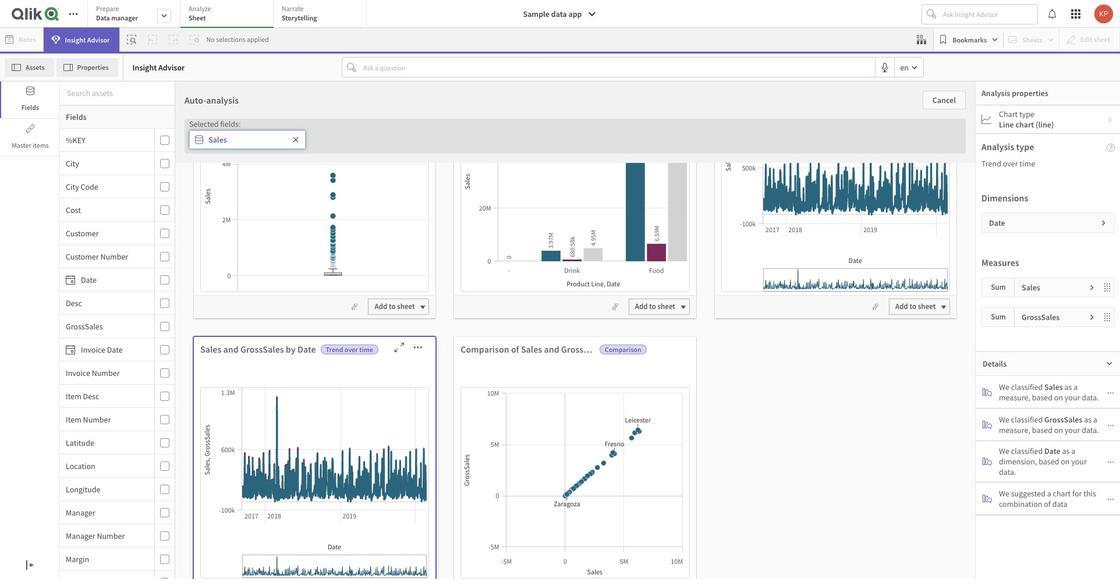 Task type: vqa. For each thing, say whether or not it's contained in the screenshot.
topmost Insight Advisor
yes



Task type: locate. For each thing, give the bounding box(es) containing it.
classified up we classified date
[[1011, 414, 1043, 425]]

chart inside we suggested a chart for this combination of data
[[1053, 488, 1071, 499]]

your inside as a dimension, based on your data.
[[1072, 457, 1087, 467]]

2 customer from the top
[[66, 251, 99, 262]]

1 vertical spatial sum
[[991, 312, 1006, 322]]

sheet. inside to start creating visualizations and build your new sheet.
[[717, 393, 737, 404]]

trend right by
[[326, 345, 343, 354]]

1 vertical spatial trend
[[326, 345, 343, 354]]

city for city
[[66, 158, 79, 169]]

1 add from the left
[[375, 302, 387, 312]]

date down grosssales menu item
[[107, 344, 123, 355]]

start
[[746, 360, 761, 371]]

1 we from the top
[[999, 382, 1010, 392]]

analyze sheet
[[189, 4, 211, 22]]

over down analysis type
[[1003, 158, 1018, 169]]

comparison of sales and grosssales for city
[[461, 344, 636, 355]]

tab list
[[87, 0, 371, 29]]

manager inside menu item
[[66, 508, 95, 518]]

data. up as a dimension, based on your data.
[[1082, 425, 1099, 435]]

measure, up we classified date
[[999, 425, 1031, 435]]

2 vertical spatial new
[[701, 393, 715, 404]]

0 horizontal spatial comparison
[[461, 344, 509, 355]]

edit
[[696, 361, 709, 371]]

1 horizontal spatial you
[[431, 376, 443, 386]]

insight
[[65, 35, 86, 44], [133, 62, 157, 73], [376, 392, 398, 402]]

with
[[445, 376, 460, 386]]

2 add from the left
[[635, 302, 648, 312]]

as for grosssales
[[1084, 414, 1092, 425]]

as a measure, based on your data. for grosssales
[[999, 414, 1099, 435]]

using
[[600, 360, 619, 370]]

we left the suggested
[[999, 488, 1010, 499]]

en
[[901, 62, 909, 73]]

1 master items button from the left
[[0, 119, 59, 156]]

data right the suggested
[[1053, 499, 1068, 509]]

0 vertical spatial advisor
[[87, 35, 110, 44]]

bookmarks
[[953, 35, 987, 44]]

1 vertical spatial sum button
[[982, 308, 1015, 327]]

item up latitude
[[66, 414, 81, 425]]

trend down analysis type
[[982, 158, 1002, 169]]

city right question? in the bottom of the page
[[620, 344, 636, 355]]

add to sheet
[[375, 302, 415, 312], [635, 302, 676, 312], [896, 302, 936, 312]]

a inside as a dimension, based on your data.
[[1072, 446, 1076, 457]]

sum button for grosssales
[[982, 308, 1015, 327]]

1 horizontal spatial sheet.
[[550, 409, 571, 419]]

%key menu item
[[60, 129, 175, 152]]

fields up master items
[[21, 103, 39, 112]]

assets
[[26, 63, 45, 71]]

0 horizontal spatial explore
[[349, 360, 375, 370]]

1 customer from the top
[[66, 228, 99, 238]]

menu
[[60, 129, 175, 579]]

we down 'we classified grosssales'
[[999, 446, 1010, 457]]

for inside we suggested a chart for this combination of data
[[1073, 488, 1082, 499]]

analyze image inside we suggested a chart for this combination of data 'button'
[[983, 494, 992, 503]]

1 horizontal spatial trend over time
[[982, 158, 1036, 169]]

comparison up using
[[605, 345, 642, 354]]

0 vertical spatial based
[[1032, 392, 1053, 403]]

0 vertical spatial type
[[1020, 109, 1035, 119]]

manager inside menu item
[[66, 531, 95, 541]]

2 item from the top
[[66, 414, 81, 425]]

on right we classified date
[[1061, 457, 1070, 467]]

1 classified from the top
[[1011, 382, 1043, 392]]

0 vertical spatial insight
[[65, 35, 86, 44]]

for
[[607, 344, 618, 355], [420, 376, 429, 386], [1073, 488, 1082, 499]]

we down the details
[[999, 382, 1010, 392]]

or
[[438, 360, 445, 370]]

1 vertical spatial analysis
[[982, 141, 1015, 153]]

analytics
[[716, 337, 752, 348]]

sum button
[[982, 278, 1015, 297], [982, 308, 1015, 327]]

0 horizontal spatial fields
[[21, 103, 39, 112]]

1 vertical spatial based
[[1032, 425, 1053, 435]]

classified down 'we classified grosssales'
[[1011, 446, 1043, 457]]

city for city code
[[66, 181, 79, 192]]

sample data app button
[[516, 5, 604, 23]]

insights down generate
[[352, 409, 378, 419]]

2 analysis from the top
[[982, 141, 1015, 153]]

chart for (line)
[[1016, 119, 1034, 130]]

date
[[989, 218, 1006, 228], [81, 275, 97, 285], [298, 344, 316, 355], [107, 344, 123, 355], [1045, 446, 1061, 457]]

auto-
[[185, 94, 206, 106]]

3 add to sheet from the left
[[896, 302, 936, 312]]

type right chart
[[1020, 109, 1035, 119]]

chart
[[1016, 119, 1034, 130], [1053, 488, 1071, 499]]

we inside we suggested a chart for this combination of data
[[999, 488, 1010, 499]]

1 vertical spatial manager
[[66, 531, 95, 541]]

0 horizontal spatial the
[[409, 337, 423, 348]]

explore up generate
[[349, 360, 375, 370]]

new down visualizations
[[701, 393, 715, 404]]

tab list inside choose an option below to get started adding to this sheet... application
[[87, 0, 371, 29]]

2 sum from the top
[[991, 312, 1006, 322]]

sheet. down visualizations
[[717, 393, 737, 404]]

sheet. inside . any found insights can be saved to this sheet.
[[550, 409, 571, 419]]

number inside menu item
[[97, 531, 125, 541]]

we
[[999, 382, 1010, 392], [999, 414, 1010, 425], [999, 446, 1010, 457], [999, 488, 1010, 499]]

classified for date
[[1011, 446, 1043, 457]]

based
[[1032, 392, 1053, 403], [1032, 425, 1053, 435], [1039, 457, 1060, 467]]

the right full screen icon
[[409, 337, 423, 348]]

analysis up chart
[[982, 88, 1011, 98]]

2 we from the top
[[999, 414, 1010, 425]]

comparison for comparison of sales and grosssales for city
[[461, 344, 509, 355]]

explore for explore the data
[[377, 337, 408, 348]]

customer for customer
[[66, 228, 99, 238]]

customer button
[[60, 228, 152, 238]]

manager for manager
[[66, 508, 95, 518]]

a for we classified date
[[1072, 446, 1076, 457]]

based up 'we classified grosssales'
[[1032, 392, 1053, 403]]

explore inside explore your data directly or let qlik generate insights for you with
[[349, 360, 375, 370]]

data. for we classified grosssales
[[1082, 425, 1099, 435]]

an
[[432, 202, 447, 220]]

insight advisor up discover
[[376, 392, 424, 402]]

type for analysis
[[1017, 141, 1035, 153]]

2 add to sheet from the left
[[635, 302, 676, 312]]

insights inside explore your data directly or let qlik generate insights for you with
[[391, 376, 418, 386]]

manager down longitude
[[66, 508, 95, 518]]

1 vertical spatial desc
[[83, 391, 99, 402]]

0 horizontal spatial insight advisor
[[65, 35, 110, 44]]

0 horizontal spatial chart
[[1016, 119, 1034, 130]]

insight advisor
[[65, 35, 110, 44], [133, 62, 185, 73], [376, 392, 424, 402]]

0 horizontal spatial insight
[[65, 35, 86, 44]]

as inside as a dimension, based on your data.
[[1063, 446, 1070, 457]]

we right analyze image
[[999, 414, 1010, 425]]

item desc button
[[60, 391, 152, 402]]

as a measure, based on your data. up 'we classified grosssales'
[[999, 382, 1099, 403]]

city menu item
[[60, 152, 175, 175]]

for down the directly
[[420, 376, 429, 386]]

manager
[[111, 13, 138, 22]]

as a dimension, based on your data.
[[999, 446, 1087, 478]]

2 master items button from the left
[[1, 119, 59, 156]]

add for third add to sheet button from the left
[[896, 302, 908, 312]]

grosssales button
[[60, 321, 152, 332]]

items
[[33, 141, 49, 150]]

0 horizontal spatial trend
[[326, 345, 343, 354]]

this inside . save any insights you discover to this sheet.
[[433, 409, 446, 419]]

item number menu item
[[60, 408, 175, 432]]

1 vertical spatial item
[[66, 414, 81, 425]]

sheet. for this
[[447, 409, 468, 419]]

advisor up auto-
[[158, 62, 185, 73]]

invoice for invoice date
[[81, 344, 105, 355]]

advisor down data
[[87, 35, 110, 44]]

add
[[375, 302, 387, 312], [635, 302, 648, 312], [896, 302, 908, 312]]

data. up 'we classified grosssales'
[[1082, 392, 1099, 403]]

city left code
[[66, 181, 79, 192]]

insight advisor down smart search icon
[[133, 62, 185, 73]]

your up 'we classified grosssales'
[[1065, 392, 1081, 403]]

you
[[431, 376, 443, 386], [380, 409, 393, 419]]

data inside button
[[551, 9, 567, 19]]

1 analyze image from the top
[[983, 388, 992, 397]]

1 vertical spatial .
[[432, 392, 434, 402]]

city down %key on the top left of page
[[66, 158, 79, 169]]

classified for grosssales
[[1011, 414, 1043, 425]]

longitude menu item
[[60, 478, 175, 501]]

new right "find"
[[518, 360, 533, 370]]

. inside . save any insights you discover to this sheet.
[[432, 392, 434, 402]]

margin
[[66, 554, 89, 565]]

1 horizontal spatial add to sheet button
[[629, 299, 690, 315]]

1 vertical spatial of
[[1044, 499, 1051, 509]]

0 vertical spatial item
[[66, 391, 81, 402]]

sheet.
[[717, 393, 737, 404], [447, 409, 468, 419], [550, 409, 571, 419]]

of
[[511, 344, 519, 355], [1044, 499, 1051, 509]]

analyze image
[[983, 388, 992, 397], [983, 457, 992, 466], [983, 494, 992, 503]]

add to sheet for third add to sheet button from the left
[[896, 302, 936, 312]]

0 vertical spatial the
[[409, 337, 423, 348]]

prepare data manager
[[96, 4, 138, 22]]

time
[[1020, 158, 1036, 169], [359, 345, 373, 354]]

2 horizontal spatial sheet.
[[717, 393, 737, 404]]

3 add from the left
[[896, 302, 908, 312]]

sum button for sales
[[982, 278, 1015, 297]]

menu containing %key
[[60, 129, 175, 579]]

0 horizontal spatial for
[[420, 376, 429, 386]]

1 horizontal spatial .
[[596, 376, 598, 386]]

trend over time
[[982, 158, 1036, 169], [326, 345, 373, 354]]

a right 'we classified grosssales'
[[1094, 414, 1098, 425]]

chart right the suggested
[[1053, 488, 1071, 499]]

1 horizontal spatial fields
[[66, 112, 87, 122]]

desc inside menu item
[[83, 391, 99, 402]]

city
[[66, 158, 79, 169], [66, 181, 79, 192], [620, 344, 636, 355]]

we classified date
[[999, 446, 1061, 457]]

this left sheet...
[[668, 202, 689, 220]]

smart search image
[[127, 35, 137, 44]]

. left save
[[432, 392, 434, 402]]

1 vertical spatial you
[[380, 409, 393, 419]]

based up we classified date
[[1032, 425, 1053, 435]]

0 vertical spatial analyze image
[[983, 388, 992, 397]]

more image
[[409, 342, 427, 354]]

data up or
[[425, 337, 443, 348]]

0 horizontal spatial .
[[432, 392, 434, 402]]

invoice inside menu item
[[81, 344, 105, 355]]

your up we suggested a chart for this combination of data 'button'
[[1072, 457, 1087, 467]]

adding
[[609, 202, 650, 220]]

insight down generate
[[376, 392, 398, 402]]

2 vertical spatial data.
[[999, 467, 1017, 478]]

city code button
[[60, 181, 152, 192]]

data. for we classified sales
[[1082, 392, 1099, 403]]

0 horizontal spatial time
[[359, 345, 373, 354]]

item number
[[66, 414, 111, 425]]

2 horizontal spatial add to sheet button
[[889, 299, 950, 315]]

a for we classified grosssales
[[1094, 414, 1098, 425]]

0 vertical spatial time
[[1020, 158, 1036, 169]]

visualizations
[[685, 377, 731, 388]]

1 vertical spatial new
[[518, 360, 533, 370]]

0 vertical spatial you
[[431, 376, 443, 386]]

. left any
[[596, 376, 598, 386]]

new right create at the bottom of page
[[697, 337, 714, 348]]

1 vertical spatial as a measure, based on your data.
[[999, 414, 1099, 435]]

based inside as a dimension, based on your data.
[[1039, 457, 1060, 467]]

small image
[[1107, 116, 1114, 123], [1101, 220, 1108, 227], [1089, 314, 1096, 321], [1108, 459, 1115, 466]]

dimensions
[[982, 192, 1029, 204]]

3 classified from the top
[[1011, 446, 1043, 457]]

your up generate
[[377, 360, 392, 370]]

analysis for analysis type
[[982, 141, 1015, 153]]

in
[[563, 360, 569, 370]]

new for create
[[697, 337, 714, 348]]

full screen image
[[390, 342, 409, 354]]

details
[[983, 359, 1007, 369]]

save
[[435, 392, 452, 402]]

sample
[[523, 9, 550, 19]]

invoice inside menu item
[[66, 368, 90, 378]]

2 horizontal spatial advisor
[[400, 392, 424, 402]]

0 horizontal spatial you
[[380, 409, 393, 419]]

1 horizontal spatial explore
[[377, 337, 408, 348]]

3 we from the top
[[999, 446, 1010, 457]]

1 measure, from the top
[[999, 392, 1031, 403]]

as right we classified sales
[[1065, 382, 1072, 392]]

time down analysis type
[[1020, 158, 1036, 169]]

sample data app
[[523, 9, 582, 19]]

2 measure, from the top
[[999, 425, 1031, 435]]

find
[[502, 360, 517, 370]]

cancel button
[[923, 91, 966, 109]]

1 horizontal spatial chart
[[1053, 488, 1071, 499]]

this down as a dimension, based on your data.
[[1084, 488, 1097, 499]]

4 we from the top
[[999, 488, 1010, 499]]

margin button
[[60, 554, 152, 565]]

as right 'we classified grosssales'
[[1084, 414, 1092, 425]]

2 vertical spatial as
[[1063, 446, 1070, 457]]

1 vertical spatial insight
[[133, 62, 157, 73]]

type for chart
[[1020, 109, 1035, 119]]

0 vertical spatial on
[[1055, 392, 1063, 403]]

kendall parks image
[[1095, 5, 1113, 23]]

cost menu item
[[60, 199, 175, 222]]

to
[[529, 202, 542, 220], [653, 202, 665, 220], [389, 302, 396, 312], [649, 302, 656, 312], [910, 302, 917, 312], [737, 360, 744, 371], [597, 393, 604, 404], [424, 409, 432, 419]]

0 horizontal spatial add
[[375, 302, 387, 312]]

invoice number button
[[60, 368, 152, 378]]

your for we classified date
[[1072, 457, 1087, 467]]

0 horizontal spatial trend over time
[[326, 345, 373, 354]]

item up item number
[[66, 391, 81, 402]]

trend over time down analysis type
[[982, 158, 1036, 169]]

based right dimension,
[[1039, 457, 1060, 467]]

insight down smart search icon
[[133, 62, 157, 73]]

1 vertical spatial advisor
[[158, 62, 185, 73]]

trend
[[982, 158, 1002, 169], [326, 345, 343, 354]]

2 horizontal spatial add to sheet
[[896, 302, 936, 312]]

0 vertical spatial over
[[1003, 158, 1018, 169]]

0 horizontal spatial advisor
[[87, 35, 110, 44]]

. for data
[[432, 392, 434, 402]]

1 vertical spatial data.
[[1082, 425, 1099, 435]]

1 vertical spatial over
[[345, 345, 358, 354]]

0 vertical spatial manager
[[66, 508, 95, 518]]

2 vertical spatial classified
[[1011, 446, 1043, 457]]

a right we classified date
[[1072, 446, 1076, 457]]

a right the suggested
[[1048, 488, 1052, 499]]

data
[[551, 9, 567, 19], [425, 337, 443, 348], [394, 360, 409, 370], [583, 360, 599, 370], [1053, 499, 1068, 509]]

selected fields:
[[189, 119, 241, 129]]

sheet for third add to sheet button from the left
[[918, 302, 936, 312]]

1 vertical spatial ,
[[202, 457, 211, 460]]

insights left can on the bottom of the page
[[524, 393, 550, 404]]

analyze image left combination
[[983, 494, 992, 503]]

insight up properties button
[[65, 35, 86, 44]]

of up "find"
[[511, 344, 519, 355]]

data. inside as a dimension, based on your data.
[[999, 467, 1017, 478]]

longitude button
[[60, 484, 152, 495]]

1 analysis from the top
[[982, 88, 1011, 98]]

1 vertical spatial on
[[1055, 425, 1063, 435]]

as for sales
[[1065, 382, 1072, 392]]

1 sum button from the top
[[982, 278, 1015, 297]]

date down customer number
[[81, 275, 97, 285]]

0 vertical spatial sum button
[[982, 278, 1015, 297]]

storytelling
[[282, 13, 317, 22]]

measure, for we classified grosssales
[[999, 425, 1031, 435]]

2 horizontal spatial and
[[733, 377, 746, 388]]

over left full screen icon
[[345, 345, 358, 354]]

based for grosssales
[[1032, 425, 1053, 435]]

2 analyze image from the top
[[983, 457, 992, 466]]

0 vertical spatial city
[[66, 158, 79, 169]]

2 horizontal spatial for
[[1073, 488, 1082, 499]]

2 sum button from the top
[[982, 308, 1015, 327]]

1 manager from the top
[[66, 508, 95, 518]]

number up margin 'button' on the bottom left of page
[[97, 531, 125, 541]]

question?
[[555, 337, 594, 348]]

advisor inside dropdown button
[[87, 35, 110, 44]]

1 sum from the top
[[991, 282, 1006, 292]]

this inside . any found insights can be saved to this sheet.
[[606, 393, 619, 404]]

tab list containing prepare
[[87, 0, 371, 29]]

1 horizontal spatial trend
[[982, 158, 1002, 169]]

. inside . any found insights can be saved to this sheet.
[[596, 376, 598, 386]]

0 vertical spatial trend
[[982, 158, 1002, 169]]

2 horizontal spatial add
[[896, 302, 908, 312]]

1 vertical spatial customer
[[66, 251, 99, 262]]

measure, for we classified sales
[[999, 392, 1031, 403]]

0 vertical spatial analysis
[[982, 88, 1011, 98]]

insight inside dropdown button
[[65, 35, 86, 44]]

small image
[[1089, 284, 1096, 291], [1107, 360, 1113, 367], [1108, 389, 1115, 396], [1108, 422, 1115, 429], [1108, 496, 1115, 503]]

your up as a dimension, based on your data.
[[1065, 425, 1081, 435]]

this down save
[[433, 409, 446, 419]]

1 as a measure, based on your data. from the top
[[999, 382, 1099, 403]]

we for we classified grosssales
[[999, 414, 1010, 425]]

analyze image left dimension,
[[983, 457, 992, 466]]

1 vertical spatial for
[[420, 376, 429, 386]]

1 vertical spatial measure,
[[999, 425, 1031, 435]]

2 manager from the top
[[66, 531, 95, 541]]

measure, up 'we classified grosssales'
[[999, 392, 1031, 403]]

add to sheet button
[[368, 299, 429, 315], [629, 299, 690, 315], [889, 299, 950, 315]]

1 horizontal spatial comparison
[[605, 345, 642, 354]]

1 horizontal spatial of
[[1044, 499, 1051, 509]]

chart inside chart type line chart (line)
[[1016, 119, 1034, 130]]

0 horizontal spatial over
[[345, 345, 358, 354]]

1 vertical spatial type
[[1017, 141, 1035, 153]]

1 vertical spatial explore
[[349, 360, 375, 370]]

desc down invoice number
[[83, 391, 99, 402]]

type down chart type line chart (line)
[[1017, 141, 1035, 153]]

sheet
[[397, 302, 415, 312], [658, 302, 676, 312], [918, 302, 936, 312], [710, 361, 728, 371]]

2 as a measure, based on your data. from the top
[[999, 414, 1099, 435]]

explore for explore your data directly or let qlik generate insights for you with
[[349, 360, 375, 370]]

you inside . save any insights you discover to this sheet.
[[380, 409, 393, 419]]

of right combination
[[1044, 499, 1051, 509]]

chart right line
[[1016, 119, 1034, 130]]

find new insights in the data using
[[502, 360, 619, 370]]

2 vertical spatial for
[[1073, 488, 1082, 499]]

sheet. inside . save any insights you discover to this sheet.
[[447, 409, 468, 419]]

customer up date button
[[66, 251, 99, 262]]

manager number menu item
[[60, 525, 175, 548]]

desc
[[66, 298, 82, 308], [83, 391, 99, 402]]

1 add to sheet from the left
[[375, 302, 415, 312]]

on inside as a dimension, based on your data.
[[1061, 457, 1070, 467]]

customer for customer number
[[66, 251, 99, 262]]

grosssales inside menu item
[[66, 321, 103, 332]]

have
[[526, 337, 547, 348]]

advisor up discover
[[400, 392, 424, 402]]

2 vertical spatial insight advisor
[[376, 392, 424, 402]]

manager button
[[60, 508, 152, 518]]

to inside to start creating visualizations and build your new sheet.
[[737, 360, 744, 371]]

on up as a dimension, based on your data.
[[1055, 425, 1063, 435]]

1 horizontal spatial insight
[[133, 62, 157, 73]]

desc menu item
[[60, 292, 175, 315]]

add for first add to sheet button from left
[[375, 302, 387, 312]]

measure,
[[999, 392, 1031, 403], [999, 425, 1031, 435]]

margin menu item
[[60, 548, 175, 571]]

this down any
[[606, 393, 619, 404]]

on up 'we classified grosssales'
[[1055, 392, 1063, 403]]

1 vertical spatial the
[[571, 360, 582, 370]]

sum for sales
[[991, 282, 1006, 292]]

sum
[[991, 282, 1006, 292], [991, 312, 1006, 322]]

sum button up the details
[[982, 308, 1015, 327]]

analysis for analysis properties
[[982, 88, 1011, 98]]

item inside menu item
[[66, 414, 81, 425]]

1 item from the top
[[66, 391, 81, 402]]

Ask Insight Advisor text field
[[941, 5, 1038, 23]]

comparison up qlik
[[461, 344, 509, 355]]

started
[[566, 202, 607, 220]]

for down as a dimension, based on your data.
[[1073, 488, 1082, 499]]

0 vertical spatial for
[[607, 344, 618, 355]]

you left discover
[[380, 409, 393, 419]]

explore left more icon
[[377, 337, 408, 348]]

2 horizontal spatial insight advisor
[[376, 392, 424, 402]]

item for item number
[[66, 414, 81, 425]]

generate
[[360, 376, 390, 386]]

insights inside . any found insights can be saved to this sheet.
[[524, 393, 550, 404]]

choose
[[386, 202, 429, 220]]

saved
[[576, 393, 596, 404]]

analyze image for dimension,
[[983, 457, 992, 466]]

a
[[548, 337, 553, 348], [1074, 382, 1078, 392], [1094, 414, 1098, 425], [1072, 446, 1076, 457], [1048, 488, 1052, 499]]

be
[[566, 393, 574, 404]]

3 analyze image from the top
[[983, 494, 992, 503]]

desc down date button
[[66, 298, 82, 308]]

2 classified from the top
[[1011, 414, 1043, 425]]

sum up the details
[[991, 312, 1006, 322]]

data left app
[[551, 9, 567, 19]]

we classified sales
[[999, 382, 1063, 392]]

the right 'in' at the bottom right
[[571, 360, 582, 370]]

chart for for
[[1053, 488, 1071, 499]]

item inside menu item
[[66, 391, 81, 402]]

get
[[544, 202, 563, 220]]

manager up margin
[[66, 531, 95, 541]]

insights down the directly
[[391, 376, 418, 386]]

narrate storytelling
[[282, 4, 317, 22]]

fields up %key on the top left of page
[[66, 112, 87, 122]]

cost
[[66, 205, 81, 215]]

number down invoice date button
[[92, 368, 120, 378]]

number up latitude button
[[83, 414, 111, 425]]

type inside chart type line chart (line)
[[1020, 109, 1035, 119]]

0 vertical spatial as
[[1065, 382, 1072, 392]]

data down full screen icon
[[394, 360, 409, 370]]

invoice number menu item
[[60, 362, 175, 385]]



Task type: describe. For each thing, give the bounding box(es) containing it.
move image
[[1103, 283, 1115, 292]]

on for grosssales
[[1055, 425, 1063, 435]]

choose an option below to get started adding to this sheet... application
[[0, 0, 1120, 579]]

master items
[[12, 141, 49, 150]]

this inside we suggested a chart for this combination of data
[[1084, 488, 1097, 499]]

city code
[[66, 181, 98, 192]]

cost button
[[60, 205, 152, 215]]

choose an option below to get started adding to this sheet...
[[386, 202, 735, 220]]

and inside to start creating visualizations and build your new sheet.
[[733, 377, 746, 388]]

location menu item
[[60, 455, 175, 478]]

we classified grosssales
[[999, 414, 1083, 425]]

line chart line image
[[982, 115, 991, 124]]

customer number
[[66, 251, 128, 262]]

2 vertical spatial city
[[620, 344, 636, 355]]

location button
[[60, 461, 152, 471]]

analysis
[[206, 94, 239, 106]]

3 add to sheet button from the left
[[889, 299, 950, 315]]

on for sales
[[1055, 392, 1063, 403]]

sum for grosssales
[[991, 312, 1006, 322]]

cancel
[[933, 95, 956, 105]]

any
[[453, 392, 466, 402]]

insights down comparison of sales and grosssales for city
[[534, 360, 561, 370]]

dimension,
[[999, 457, 1037, 467]]

any
[[600, 376, 613, 386]]

data. for we classified date
[[999, 467, 1017, 478]]

0 horizontal spatial and
[[223, 344, 239, 355]]

sheet
[[189, 13, 206, 22]]

of inside we suggested a chart for this combination of data
[[1044, 499, 1051, 509]]

analysis type
[[982, 141, 1035, 153]]

narrate
[[282, 4, 304, 13]]

we for we classified sales
[[999, 382, 1010, 392]]

analyze
[[189, 4, 211, 13]]

build
[[748, 377, 765, 388]]

your for we classified grosssales
[[1065, 425, 1081, 435]]

by
[[286, 344, 296, 355]]

1 horizontal spatial and
[[544, 344, 559, 355]]

item desc menu item
[[60, 385, 175, 408]]

applied
[[247, 35, 269, 44]]

invoice date
[[81, 344, 123, 355]]

as for date
[[1063, 446, 1070, 457]]

data inside explore your data directly or let qlik generate insights for you with
[[394, 360, 409, 370]]

menu inside choose an option below to get started adding to this sheet... application
[[60, 129, 175, 579]]

invoice date menu item
[[60, 338, 175, 362]]

sheet for first add to sheet button from left
[[397, 302, 415, 312]]

deselect field image
[[292, 136, 299, 143]]

item for item desc
[[66, 391, 81, 402]]

assets button
[[5, 58, 54, 77]]

Search assets text field
[[60, 83, 175, 104]]

classified for sales
[[1011, 382, 1043, 392]]

for inside explore your data directly or let qlik generate insights for you with
[[420, 376, 429, 386]]

comparison for comparison
[[605, 345, 642, 354]]

. save any insights you discover to this sheet.
[[352, 392, 468, 419]]

number for item number
[[83, 414, 111, 425]]

fields:
[[220, 119, 241, 129]]

analyze image
[[983, 420, 992, 430]]

based for date
[[1039, 457, 1060, 467]]

chart type line chart (line)
[[999, 109, 1054, 130]]

1 horizontal spatial over
[[1003, 158, 1018, 169]]

your inside to start creating visualizations and build your new sheet.
[[684, 393, 699, 404]]

a inside we suggested a chart for this combination of data
[[1048, 488, 1052, 499]]

date down dimensions
[[989, 218, 1006, 228]]

0 horizontal spatial of
[[511, 344, 519, 355]]

date down 'we classified grosssales'
[[1045, 446, 1061, 457]]

create new analytics
[[669, 337, 752, 348]]

a for we classified sales
[[1074, 382, 1078, 392]]

0 horizontal spatial ,
[[202, 457, 211, 460]]

%key
[[66, 135, 85, 145]]

1 horizontal spatial the
[[571, 360, 582, 370]]

create
[[669, 337, 695, 348]]

. for question?
[[596, 376, 598, 386]]

on for date
[[1061, 457, 1070, 467]]

1 horizontal spatial advisor
[[158, 62, 185, 73]]

2 add to sheet button from the left
[[629, 299, 690, 315]]

app
[[569, 9, 582, 19]]

invoice date button
[[60, 344, 152, 355]]

as a measure, based on your data. for sales
[[999, 382, 1099, 403]]

sheet...
[[692, 202, 735, 220]]

date menu item
[[60, 268, 175, 292]]

help image
[[1107, 144, 1115, 152]]

line
[[999, 119, 1014, 130]]

grosssales menu item
[[60, 315, 175, 338]]

combination
[[999, 499, 1043, 509]]

data inside we suggested a chart for this combination of data
[[1053, 499, 1068, 509]]

insight advisor inside dropdown button
[[65, 35, 110, 44]]

en button
[[895, 58, 924, 77]]

date inside menu item
[[107, 344, 123, 355]]

selections
[[216, 35, 246, 44]]

to inside . any found insights can be saved to this sheet.
[[597, 393, 604, 404]]

data left using
[[583, 360, 599, 370]]

below
[[491, 202, 527, 220]]

your for we classified sales
[[1065, 392, 1081, 403]]

analyze image for measure,
[[983, 388, 992, 397]]

1 vertical spatial time
[[359, 345, 373, 354]]

new for find
[[518, 360, 533, 370]]

data
[[96, 13, 110, 22]]

city code menu item
[[60, 175, 175, 199]]

number for manager number
[[97, 531, 125, 541]]

date right by
[[298, 344, 316, 355]]

0 vertical spatial trend over time
[[982, 158, 1036, 169]]

manager menu item
[[60, 501, 175, 525]]

add to sheet for first add to sheet button from left
[[375, 302, 415, 312]]

invoice number
[[66, 368, 120, 378]]

selected
[[189, 119, 219, 129]]

. any found insights can be saved to this sheet.
[[502, 376, 619, 419]]

a right have
[[548, 337, 553, 348]]

code
[[81, 181, 98, 192]]

%key button
[[60, 135, 152, 145]]

selections tool image
[[917, 35, 927, 44]]

1 horizontal spatial insight advisor
[[133, 62, 185, 73]]

customer number menu item
[[60, 245, 175, 268]]

customer menu item
[[60, 222, 175, 245]]

have a question?
[[526, 337, 594, 348]]

1 horizontal spatial time
[[1020, 158, 1036, 169]]

1 add to sheet button from the left
[[368, 299, 429, 315]]

to inside . save any insights you discover to this sheet.
[[424, 409, 432, 419]]

desc inside menu item
[[66, 298, 82, 308]]

chart
[[999, 109, 1018, 119]]

let
[[447, 360, 455, 370]]

city button
[[60, 158, 152, 169]]

discover
[[394, 409, 423, 419]]

prepare
[[96, 4, 119, 13]]

based for sales
[[1032, 392, 1053, 403]]

1 horizontal spatial ,
[[604, 279, 607, 288]]

we for we suggested a chart for this combination of data
[[999, 488, 1010, 499]]

longitude
[[66, 484, 100, 495]]

manager number
[[66, 531, 125, 541]]

you inside explore your data directly or let qlik generate insights for you with
[[431, 376, 443, 386]]

latitude
[[66, 438, 94, 448]]

insights inside . save any insights you discover to this sheet.
[[352, 409, 378, 419]]

2 vertical spatial advisor
[[400, 392, 424, 402]]

creating
[[656, 377, 683, 388]]

properties
[[1012, 88, 1049, 98]]

Ask a question text field
[[361, 58, 876, 77]]

analysis properties
[[982, 88, 1049, 98]]

sheet for second add to sheet button from the right
[[658, 302, 676, 312]]

1 vertical spatial trend over time
[[326, 345, 373, 354]]

explore your data directly or let qlik generate insights for you with
[[349, 360, 471, 386]]

we for we classified date
[[999, 446, 1010, 457]]

no selections applied
[[206, 35, 269, 44]]

properties
[[77, 63, 109, 71]]

option
[[450, 202, 488, 220]]

sheet. for new
[[717, 393, 737, 404]]

location
[[66, 461, 95, 471]]

no
[[206, 35, 215, 44]]

2 vertical spatial insight
[[376, 392, 398, 402]]

number for invoice number
[[92, 368, 120, 378]]

manager for manager number
[[66, 531, 95, 541]]

latitude menu item
[[60, 432, 175, 455]]

desc button
[[60, 298, 152, 308]]

number for customer number
[[100, 251, 128, 262]]

invoice for invoice number
[[66, 368, 90, 378]]

add for second add to sheet button from the right
[[635, 302, 648, 312]]

(line)
[[1036, 119, 1054, 130]]

move image
[[1103, 313, 1115, 322]]

insight advisor button
[[43, 27, 120, 52]]

your inside explore your data directly or let qlik generate insights for you with
[[377, 360, 392, 370]]

add to sheet for second add to sheet button from the right
[[635, 302, 676, 312]]

1 horizontal spatial for
[[607, 344, 618, 355]]

master
[[12, 141, 31, 150]]

suggested
[[1011, 488, 1046, 499]]

new inside to start creating visualizations and build your new sheet.
[[701, 393, 715, 404]]

we suggested a chart for this combination of data
[[999, 488, 1097, 509]]

date inside menu item
[[81, 275, 97, 285]]



